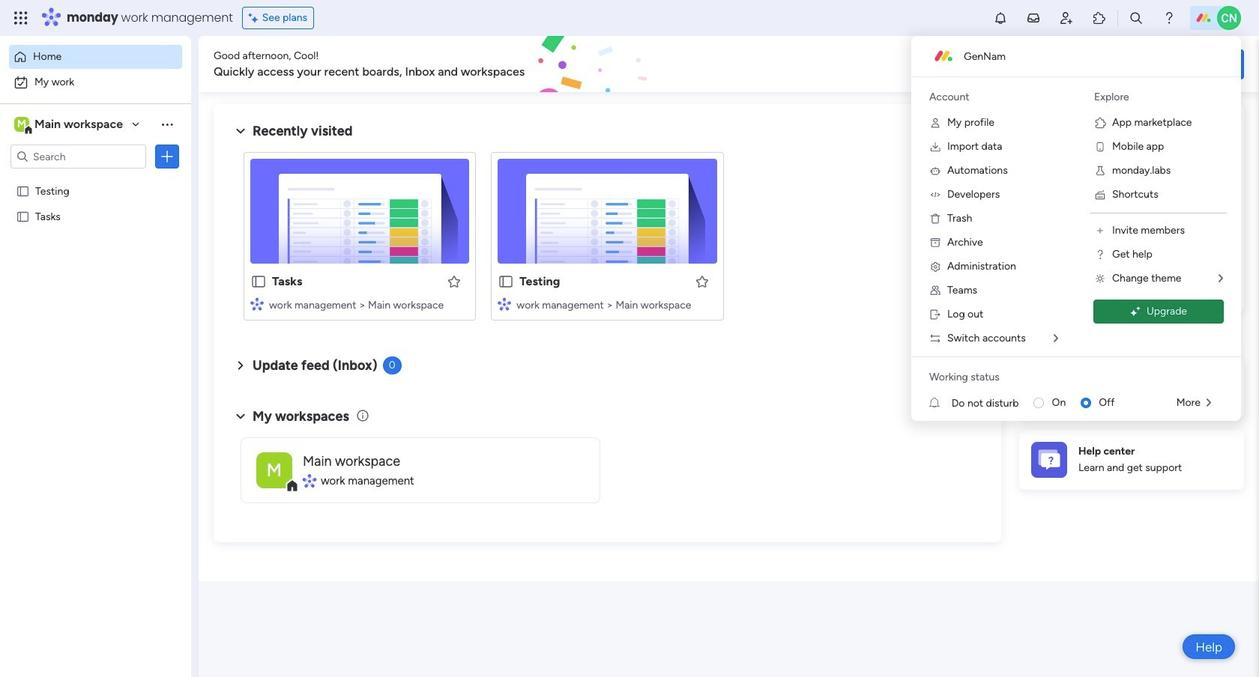 Task type: describe. For each thing, give the bounding box(es) containing it.
log out image
[[930, 309, 942, 321]]

1 horizontal spatial public board image
[[250, 274, 267, 290]]

quick search results list box
[[232, 140, 984, 339]]

2 vertical spatial option
[[0, 177, 191, 180]]

0 horizontal spatial public board image
[[16, 184, 30, 198]]

get help image
[[1095, 249, 1107, 261]]

help image
[[1162, 10, 1177, 25]]

automations image
[[930, 165, 942, 177]]

mobile app image
[[1095, 141, 1107, 153]]

0 vertical spatial list arrow image
[[1219, 274, 1224, 284]]

v2 surfce notifications image
[[930, 396, 952, 411]]

open update feed (inbox) image
[[232, 357, 250, 375]]

trash image
[[930, 213, 942, 225]]

0 horizontal spatial list arrow image
[[1207, 398, 1212, 409]]

help center element
[[1020, 430, 1245, 490]]

archive image
[[930, 237, 942, 249]]

1 vertical spatial option
[[9, 70, 182, 94]]

shortcuts image
[[1095, 189, 1107, 201]]

update feed image
[[1027, 10, 1042, 25]]

monday marketplace image
[[1093, 10, 1108, 25]]

notifications image
[[994, 10, 1009, 25]]

0 element
[[383, 357, 402, 375]]



Task type: locate. For each thing, give the bounding box(es) containing it.
2 horizontal spatial public board image
[[498, 274, 515, 290]]

0 horizontal spatial invite members image
[[1060, 10, 1075, 25]]

0 horizontal spatial workspace image
[[14, 116, 29, 133]]

workspace selection element
[[14, 115, 125, 135]]

invite members image up the get help image
[[1095, 225, 1107, 237]]

monday.labs image
[[1095, 165, 1107, 177]]

teams image
[[930, 285, 942, 297]]

my profile image
[[930, 117, 942, 129]]

1 vertical spatial list arrow image
[[1207, 398, 1212, 409]]

option
[[9, 45, 182, 69], [9, 70, 182, 94], [0, 177, 191, 180]]

1 horizontal spatial add to favorites image
[[695, 274, 710, 289]]

search everything image
[[1129, 10, 1144, 25]]

1 vertical spatial workspace image
[[256, 453, 292, 489]]

add to favorites image for the right public board icon
[[695, 274, 710, 289]]

invite members image
[[1060, 10, 1075, 25], [1095, 225, 1107, 237]]

2 add to favorites image from the left
[[695, 274, 710, 289]]

list arrow image
[[1219, 274, 1224, 284], [1207, 398, 1212, 409]]

0 vertical spatial workspace image
[[14, 116, 29, 133]]

options image
[[160, 149, 175, 164]]

workspace options image
[[160, 117, 175, 132]]

select product image
[[13, 10, 28, 25]]

cool name image
[[1218, 6, 1242, 30]]

0 horizontal spatial add to favorites image
[[447, 274, 462, 289]]

upgrade stars new image
[[1131, 306, 1141, 318]]

add to favorites image for middle public board icon
[[447, 274, 462, 289]]

developers image
[[930, 189, 942, 201]]

public board image
[[16, 184, 30, 198], [250, 274, 267, 290], [498, 274, 515, 290]]

invite members image right update feed image
[[1060, 10, 1075, 25]]

0 vertical spatial invite members image
[[1060, 10, 1075, 25]]

1 add to favorites image from the left
[[447, 274, 462, 289]]

1 horizontal spatial list arrow image
[[1219, 274, 1224, 284]]

administration image
[[930, 261, 942, 273]]

getting started element
[[1020, 358, 1245, 418]]

close recently visited image
[[232, 122, 250, 140]]

1 horizontal spatial workspace image
[[256, 453, 292, 489]]

list box
[[0, 175, 191, 432]]

see plans image
[[249, 10, 262, 26]]

add to favorites image
[[447, 274, 462, 289], [695, 274, 710, 289]]

Search in workspace field
[[31, 148, 125, 165]]

workspace image
[[14, 116, 29, 133], [256, 453, 292, 489]]

templates image image
[[1033, 113, 1231, 217]]

close my workspaces image
[[232, 408, 250, 426]]

public board image
[[16, 209, 30, 223]]

1 horizontal spatial invite members image
[[1095, 225, 1107, 237]]

import data image
[[930, 141, 942, 153]]

1 vertical spatial invite members image
[[1095, 225, 1107, 237]]

0 vertical spatial option
[[9, 45, 182, 69]]



Task type: vqa. For each thing, say whether or not it's contained in the screenshot.
dapulse close icon
no



